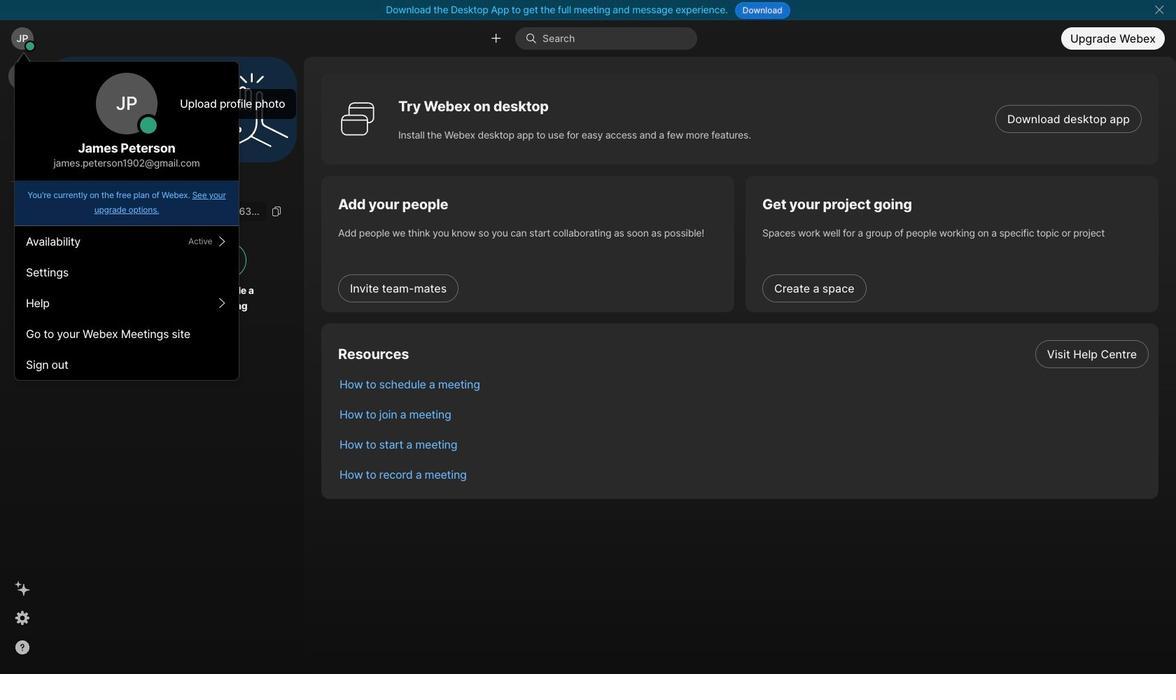 Task type: describe. For each thing, give the bounding box(es) containing it.
5 list item from the top
[[329, 460, 1159, 490]]

1 list item from the top
[[329, 339, 1159, 369]]

sign out menu item
[[15, 350, 239, 380]]

settings menu item
[[15, 257, 239, 288]]

set status menu item
[[15, 226, 239, 257]]

3 list item from the top
[[329, 399, 1159, 429]]

cancel_16 image
[[1155, 4, 1166, 15]]

help menu item
[[15, 288, 239, 319]]



Task type: locate. For each thing, give the bounding box(es) containing it.
4 list item from the top
[[329, 429, 1159, 460]]

go to your webex meetings site menu item
[[15, 319, 239, 350]]

two hands high-fiving image
[[209, 68, 294, 152]]

list item
[[329, 339, 1159, 369], [329, 369, 1159, 399], [329, 399, 1159, 429], [329, 429, 1159, 460], [329, 460, 1159, 490]]

2 list item from the top
[[329, 369, 1159, 399]]

arrow right_16 image
[[217, 298, 228, 309]]

navigation
[[0, 57, 45, 675]]

None text field
[[56, 202, 266, 222]]

profile settings menu menu bar
[[15, 226, 239, 380]]

arrow right_16 image
[[217, 236, 228, 247]]

webex tab list
[[8, 62, 36, 213]]



Task type: vqa. For each thing, say whether or not it's contained in the screenshot.
Teams image
no



